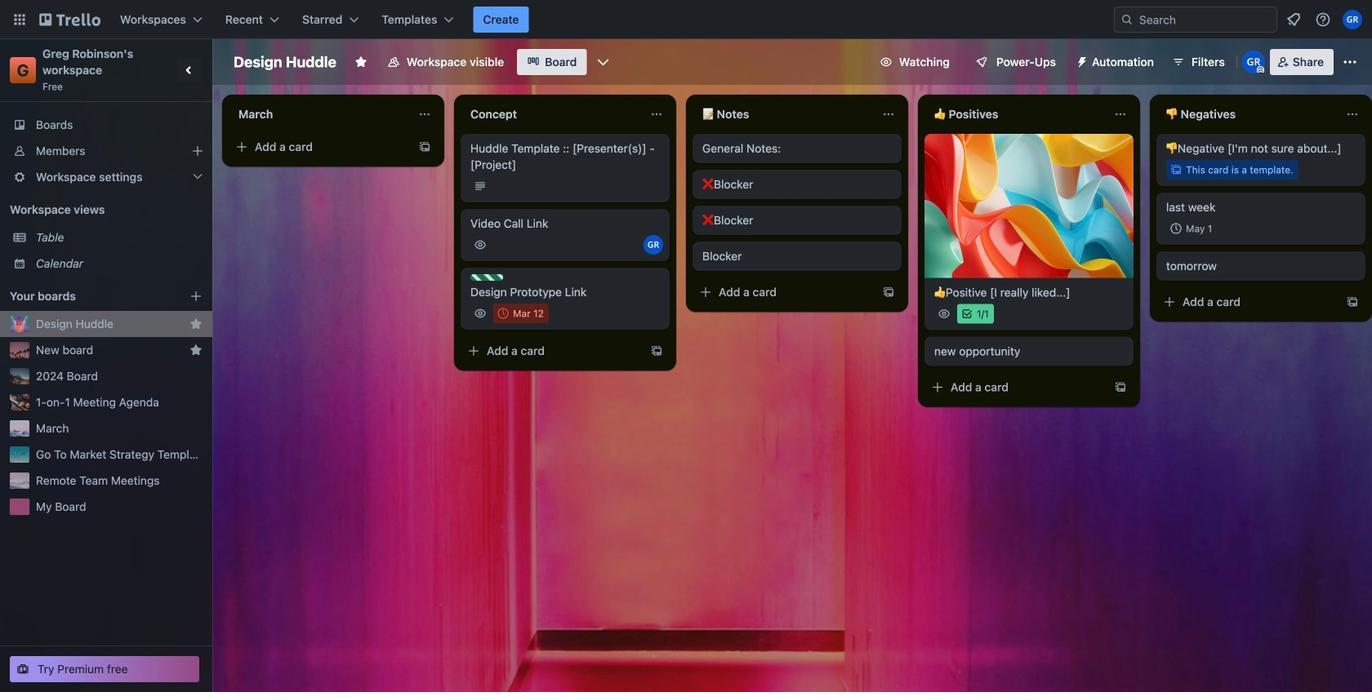 Task type: vqa. For each thing, say whether or not it's contained in the screenshot.
home image
no



Task type: locate. For each thing, give the bounding box(es) containing it.
None text field
[[693, 101, 876, 127], [925, 101, 1107, 127], [1156, 101, 1339, 127], [693, 101, 876, 127], [925, 101, 1107, 127], [1156, 101, 1339, 127]]

customize views image
[[595, 54, 611, 70]]

color: green, title: none image
[[470, 274, 503, 281]]

0 horizontal spatial greg robinson (gregrobinson96) image
[[1242, 51, 1265, 74]]

greg robinson (gregrobinson96) image down the search "field" on the top right of the page
[[1242, 51, 1265, 74]]

starred icon image
[[189, 318, 203, 331], [189, 344, 203, 357]]

workspace navigation collapse icon image
[[178, 59, 201, 82]]

back to home image
[[39, 7, 100, 33]]

1 vertical spatial greg robinson (gregrobinson96) image
[[1242, 51, 1265, 74]]

0 vertical spatial starred icon image
[[189, 318, 203, 331]]

1 starred icon image from the top
[[189, 318, 203, 331]]

1 horizontal spatial greg robinson (gregrobinson96) image
[[1343, 10, 1362, 29]]

open information menu image
[[1315, 11, 1331, 28]]

Search field
[[1134, 8, 1277, 31]]

2 starred icon image from the top
[[189, 344, 203, 357]]

None text field
[[229, 101, 412, 127], [461, 101, 644, 127], [229, 101, 412, 127], [461, 101, 644, 127]]

None checkbox
[[493, 304, 549, 323]]

greg robinson (gregrobinson96) image
[[1343, 10, 1362, 29], [1242, 51, 1265, 74]]

create from template… image
[[418, 140, 431, 154], [1346, 296, 1359, 309], [650, 345, 663, 358], [1114, 381, 1127, 394]]

add board image
[[189, 290, 203, 303]]

1 vertical spatial starred icon image
[[189, 344, 203, 357]]

greg robinson (gregrobinson96) image right "open information menu" image
[[1343, 10, 1362, 29]]

0 vertical spatial greg robinson (gregrobinson96) image
[[1343, 10, 1362, 29]]

None checkbox
[[1166, 219, 1217, 238]]



Task type: describe. For each thing, give the bounding box(es) containing it.
star or unstar board image
[[354, 56, 367, 69]]

this member is an admin of this board. image
[[1257, 66, 1264, 74]]

show menu image
[[1342, 54, 1358, 70]]

your boards with 8 items element
[[10, 287, 165, 306]]

primary element
[[0, 0, 1372, 39]]

create from template… image
[[882, 286, 895, 299]]

greg robinson (gregrobinson96) image
[[644, 235, 663, 255]]

0 notifications image
[[1284, 10, 1303, 29]]

Board name text field
[[225, 49, 345, 75]]

sm image
[[1069, 49, 1092, 72]]

search image
[[1121, 13, 1134, 26]]



